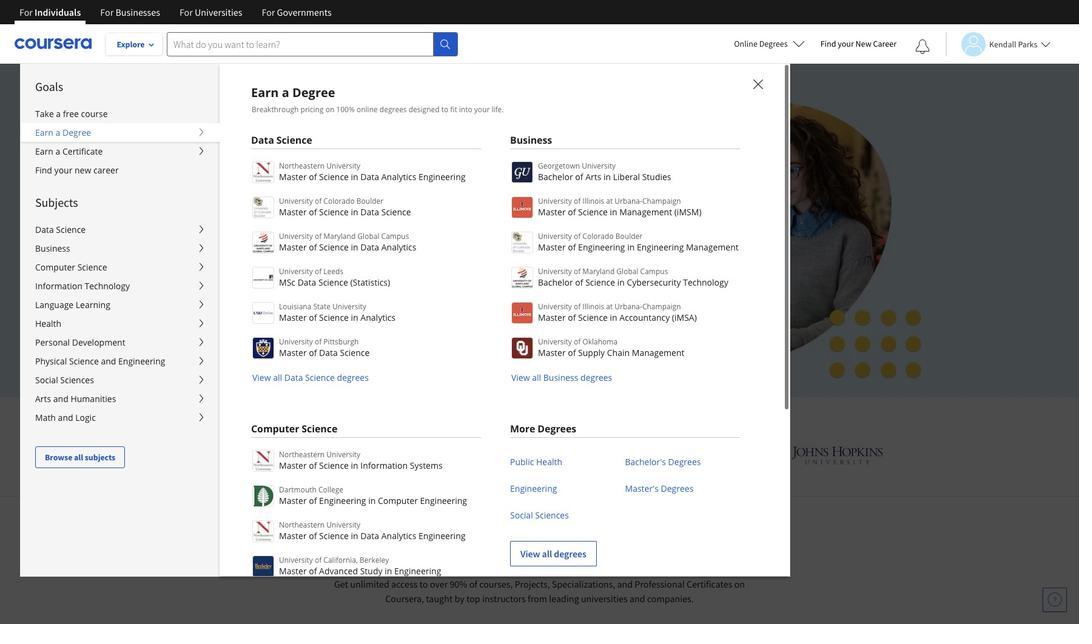 Task type: describe. For each thing, give the bounding box(es) containing it.
health inside "view all degrees" list
[[536, 456, 562, 468]]

find your new career
[[35, 164, 119, 176]]

universities inside get unlimited access to over 90% of courses, projects, specializations, and professional certificates on coursera, taught by top instructors from leading universities and companies.
[[581, 593, 628, 605]]

over
[[430, 578, 448, 590]]

subjects
[[35, 195, 78, 210]]

global for data
[[358, 231, 379, 241]]

governments
[[277, 6, 332, 18]]

in inside northeastern university master of science in information systems
[[351, 460, 358, 471]]

for universities
[[180, 6, 242, 18]]

designed
[[409, 104, 440, 115]]

dartmouth college logo image
[[252, 485, 274, 507]]

by
[[455, 593, 465, 605]]

university of michigan image
[[530, 439, 562, 472]]

information inside northeastern university master of science in information systems
[[361, 460, 408, 471]]

2 vertical spatial with
[[600, 539, 640, 564]]

computer science inside dropdown button
[[35, 261, 107, 273]]

degrees down pittsburgh
[[337, 372, 369, 383]]

social sciences button
[[21, 371, 220, 389]]

programs—all
[[399, 191, 487, 210]]

northeastern for data
[[279, 161, 325, 171]]

science inside popup button
[[56, 224, 86, 235]]

$399 /year with 14-day money-back guarantee
[[199, 328, 392, 340]]

(imsm)
[[674, 206, 702, 218]]

science inside northeastern university master of science in information systems
[[319, 460, 349, 471]]

companies
[[578, 406, 652, 426]]

science inside louisiana state university master of science in analytics
[[319, 312, 349, 323]]

in inside university of maryland global campus master of science in data analytics
[[351, 241, 358, 253]]

science inside the university of pittsburgh master of data science
[[340, 347, 370, 359]]

master inside university of illinois at urbana-champaign master of science in management (imsm)
[[538, 206, 566, 218]]

university inside university of maryland global campus master of science in data analytics
[[279, 231, 313, 241]]

businesses
[[116, 6, 160, 18]]

math and logic
[[35, 412, 96, 423]]

your inside 'earn a degree breakthrough pricing on 100% online degrees designed to fit into your life.'
[[474, 104, 490, 115]]

university of colorado boulder logo image for master of science in data science
[[252, 197, 274, 218]]

What do you want to learn? text field
[[167, 32, 434, 56]]

liberal
[[613, 171, 640, 183]]

science down coursera plus image
[[276, 133, 312, 147]]

data science button
[[21, 220, 220, 239]]

taught
[[426, 593, 453, 605]]

subscription
[[220, 213, 296, 231]]

1 vertical spatial computer
[[251, 422, 299, 436]]

university of illinois at urbana-champaign master of science in accountancy (imsa)
[[538, 302, 697, 323]]

california,
[[324, 555, 358, 565]]

bachelor inside georgetown university bachelor of arts in liberal studies
[[538, 171, 573, 183]]

colorado for science
[[324, 196, 355, 206]]

all for subjects
[[74, 452, 83, 463]]

louisiana state university master of science in analytics
[[279, 302, 396, 323]]

science down the university of pittsburgh master of data science
[[305, 372, 335, 383]]

university inside university of leeds msc data science (statistics)
[[279, 266, 313, 277]]

of inside georgetown university bachelor of arts in liberal studies
[[575, 171, 583, 183]]

urbana- for accountancy
[[615, 302, 642, 312]]

1 northeastern university master of science in data analytics engineering from the top
[[279, 161, 466, 183]]

master inside university of colorado boulder master of engineering in engineering management
[[538, 241, 566, 253]]

online
[[734, 38, 758, 49]]

your inside explore menu element
[[54, 164, 72, 176]]

more degrees
[[510, 422, 576, 436]]

earn a certificate button
[[21, 142, 220, 161]]

individuals
[[35, 6, 81, 18]]

university of illinois at urbana-champaign logo image for master of science in accountancy (imsa)
[[511, 302, 533, 324]]

professional
[[635, 578, 685, 590]]

7,000+
[[312, 170, 354, 188]]

and down professional
[[630, 593, 645, 605]]

$59 /month, cancel anytime
[[188, 272, 303, 283]]

data up the certificate
[[361, 171, 379, 183]]

hec paris image
[[686, 443, 729, 468]]

1 vertical spatial coursera
[[644, 539, 723, 564]]

leeds
[[324, 266, 343, 277]]

master inside louisiana state university master of science in analytics
[[279, 312, 307, 323]]

0 vertical spatial leading
[[413, 406, 463, 426]]

new
[[856, 38, 872, 49]]

of inside get unlimited access to over 90% of courses, projects, specializations, and professional certificates on coursera, taught by top instructors from leading universities and companies.
[[469, 578, 477, 590]]

master inside northeastern university master of science in information systems
[[279, 460, 307, 471]]

humanities
[[71, 393, 116, 405]]

university inside university of illinois at urbana-champaign master of science in accountancy (imsa)
[[538, 302, 572, 312]]

arts inside georgetown university bachelor of arts in liberal studies
[[585, 171, 601, 183]]

university inside university of colorado boulder master of engineering in engineering management
[[538, 231, 572, 241]]

maryland for cybersecurity
[[583, 266, 615, 277]]

university inside university of california, berkeley master of advanced study in engineering
[[279, 555, 313, 565]]

boulder for engineering
[[616, 231, 643, 241]]

list for computer science
[[251, 449, 481, 624]]

math
[[35, 412, 56, 423]]

university inside university of illinois at urbana-champaign master of science in management (imsm)
[[538, 196, 572, 206]]

goals
[[35, 79, 63, 94]]

projects,
[[515, 578, 550, 590]]

campus for data
[[381, 231, 409, 241]]

in inside unlimited access to 7,000+ world-class courses, hands-on projects, and job-ready certificate programs—all included in your subscription
[[548, 191, 559, 210]]

degrees for online degrees
[[759, 38, 788, 49]]

list for business
[[510, 160, 740, 384]]

bachelor's
[[625, 456, 666, 468]]

1 vertical spatial day
[[277, 328, 292, 340]]

1 vertical spatial with
[[655, 406, 684, 426]]

degree for earn a degree
[[62, 127, 91, 138]]

development
[[72, 337, 125, 348]]

technology inside popup button
[[85, 280, 130, 292]]

of inside dartmouth college master of engineering in computer engineering
[[309, 495, 317, 507]]

urbana- for management
[[615, 196, 642, 206]]

certificate
[[62, 146, 103, 157]]

of inside louisiana state university master of science in analytics
[[309, 312, 317, 323]]

banner navigation
[[10, 0, 341, 24]]

sas image
[[601, 446, 647, 465]]

into
[[459, 104, 472, 115]]

pittsburgh
[[324, 337, 359, 347]]

university inside georgetown university bachelor of arts in liberal studies
[[582, 161, 616, 171]]

14-
[[264, 328, 277, 340]]

a for take a free course
[[56, 108, 61, 120]]

2 northeastern university master of science in data analytics engineering from the top
[[279, 520, 466, 542]]

master inside university of california, berkeley master of advanced study in engineering
[[279, 565, 307, 577]]

university inside louisiana state university master of science in analytics
[[332, 302, 366, 312]]

language learning
[[35, 299, 110, 311]]

close image
[[750, 76, 766, 92]]

state
[[313, 302, 331, 312]]

get unlimited access to over 90% of courses, projects, specializations, and professional certificates on coursera, taught by top instructors from leading universities and companies.
[[334, 578, 745, 605]]

in inside university of colorado boulder master of science in data science
[[351, 206, 358, 218]]

coursera plus image
[[188, 114, 372, 132]]

engineering inside university of california, berkeley master of advanced study in engineering
[[394, 565, 441, 577]]

data science inside popup button
[[35, 224, 86, 235]]

0 vertical spatial with
[[243, 328, 262, 340]]

of inside university of leeds msc data science (statistics)
[[315, 266, 322, 277]]

world-
[[357, 170, 397, 188]]

studies
[[642, 171, 671, 183]]

0 horizontal spatial from
[[339, 406, 373, 426]]

computer science button
[[21, 258, 220, 277]]

data science inside earn a degree menu item
[[251, 133, 312, 147]]

from inside get unlimited access to over 90% of courses, projects, specializations, and professional certificates on coursera, taught by top instructors from leading universities and companies.
[[528, 593, 547, 605]]

back
[[326, 328, 346, 340]]

earn a degree breakthrough pricing on 100% online degrees designed to fit into your life.
[[251, 84, 504, 115]]

in inside university of illinois at urbana-champaign master of science in accountancy (imsa)
[[610, 312, 617, 323]]

master inside university of illinois at urbana-champaign master of science in accountancy (imsa)
[[538, 312, 566, 323]]

explore menu element
[[21, 64, 220, 468]]

your inside unlimited access to 7,000+ world-class courses, hands-on projects, and job-ready certificate programs—all included in your subscription
[[188, 213, 216, 231]]

university inside the university of pittsburgh master of data science
[[279, 337, 313, 347]]

georgetown university bachelor of arts in liberal studies
[[538, 161, 671, 183]]

master inside dartmouth college master of engineering in computer engineering
[[279, 495, 307, 507]]

take a free course
[[35, 108, 108, 120]]

instructors
[[482, 593, 526, 605]]

earn a degree
[[35, 127, 91, 138]]

degrees down the supply
[[581, 372, 612, 383]]

and down development
[[101, 355, 116, 367]]

(statistics)
[[350, 277, 390, 288]]

earn for earn a degree
[[35, 127, 53, 138]]

find for find your new career
[[821, 38, 836, 49]]

data down the university of pittsburgh master of data science
[[284, 372, 303, 383]]

university of leeds msc data science (statistics)
[[279, 266, 390, 288]]

oklahoma
[[583, 337, 618, 347]]

google image
[[425, 444, 491, 467]]

(imsa)
[[672, 312, 697, 323]]

science inside university of illinois at urbana-champaign master of science in management (imsm)
[[578, 206, 608, 218]]

science inside university of maryland global campus master of science in data analytics
[[319, 241, 349, 253]]

social sciences link
[[510, 502, 569, 529]]

in inside louisiana state university master of science in analytics
[[351, 312, 358, 323]]

science inside university of illinois at urbana-champaign master of science in accountancy (imsa)
[[578, 312, 608, 323]]

engineering inside "view all degrees" list
[[510, 483, 557, 494]]

and inside unlimited access to 7,000+ world-class courses, hands-on projects, and job-ready certificate programs—all included in your subscription
[[244, 191, 268, 210]]

of inside northeastern university master of science in information systems
[[309, 460, 317, 471]]

take a free course link
[[21, 104, 220, 123]]

systems
[[410, 460, 443, 471]]

health inside dropdown button
[[35, 318, 61, 329]]

view for business
[[511, 372, 530, 383]]

university of pittsburgh logo image
[[252, 337, 274, 359]]

to inside get unlimited access to over 90% of courses, projects, specializations, and professional certificates on coursera, taught by top instructors from leading universities and companies.
[[420, 578, 428, 590]]

included
[[491, 191, 544, 210]]

learning
[[76, 299, 110, 311]]

3 northeastern university  logo image from the top
[[252, 520, 274, 542]]

louisiana state university logo image
[[252, 302, 274, 324]]

earn a degree group
[[20, 63, 1079, 624]]

university of illinois at urbana-champaign logo image for master of science in management (imsm)
[[511, 197, 533, 218]]

money-
[[294, 328, 326, 340]]

invest
[[314, 539, 368, 564]]

bachelor inside the university of maryland global campus bachelor of science in cybersecurity technology
[[538, 277, 573, 288]]

science down 7,000+
[[319, 206, 349, 218]]

/year
[[218, 328, 241, 340]]

university of california, berkeley logo image
[[252, 556, 274, 578]]

hands-
[[485, 170, 528, 188]]

science up duke university image
[[302, 422, 337, 436]]

professional
[[437, 539, 546, 564]]

0 vertical spatial plus
[[754, 406, 782, 426]]

in inside university of colorado boulder master of engineering in engineering management
[[627, 241, 635, 253]]

kendall
[[989, 39, 1016, 49]]

in inside university of illinois at urbana-champaign master of science in management (imsm)
[[610, 206, 617, 218]]

for for individuals
[[19, 6, 33, 18]]

courses, inside unlimited access to 7,000+ world-class courses, hands-on projects, and job-ready certificate programs—all included in your subscription
[[430, 170, 482, 188]]

0 vertical spatial coursera
[[688, 406, 750, 426]]

parks
[[1018, 39, 1038, 49]]

certificates
[[687, 578, 732, 590]]

university inside northeastern university master of science in information systems
[[327, 450, 360, 460]]

in up study
[[372, 539, 389, 564]]

view all business degrees link
[[510, 372, 612, 383]]

degrees for master's degrees
[[661, 483, 694, 494]]

0 vertical spatial business
[[510, 133, 552, 147]]

public health link
[[510, 449, 562, 476]]

in inside university of california, berkeley master of advanced study in engineering
[[385, 565, 392, 577]]

science inside university of leeds msc data science (statistics)
[[318, 277, 348, 288]]

analytics for northeastern university  logo for data
[[381, 171, 416, 183]]

and left professional
[[617, 578, 633, 590]]

social inside dropdown button
[[35, 374, 58, 386]]

master inside the university of pittsburgh master of data science
[[279, 347, 307, 359]]

in inside dartmouth college master of engineering in computer engineering
[[368, 495, 376, 507]]

degrees inside 'earn a degree breakthrough pricing on 100% online degrees designed to fit into your life.'
[[380, 104, 407, 115]]

unlimited
[[188, 170, 249, 188]]

technology inside the university of maryland global campus bachelor of science in cybersecurity technology
[[683, 277, 728, 288]]

public
[[510, 456, 534, 468]]

browse
[[45, 452, 72, 463]]

msc
[[279, 277, 295, 288]]

unlimited
[[350, 578, 389, 590]]

champaign for management
[[642, 196, 681, 206]]

data inside popup button
[[35, 224, 54, 235]]

boulder for data
[[357, 196, 384, 206]]



Task type: locate. For each thing, give the bounding box(es) containing it.
view for data science
[[252, 372, 271, 383]]

breakthrough
[[252, 104, 299, 115]]

view inside list
[[520, 548, 540, 560]]

4 for from the left
[[262, 6, 275, 18]]

day left "free"
[[238, 300, 254, 312]]

1 vertical spatial computer science
[[251, 422, 337, 436]]

champaign down cybersecurity at top right
[[642, 302, 681, 312]]

0 vertical spatial earn
[[251, 84, 279, 101]]

0 vertical spatial sciences
[[60, 374, 94, 386]]

johns hopkins university image
[[768, 444, 883, 467]]

0 vertical spatial social sciences
[[35, 374, 94, 386]]

1 horizontal spatial health
[[536, 456, 562, 468]]

degrees
[[759, 38, 788, 49], [538, 422, 576, 436], [668, 456, 701, 468], [661, 483, 694, 494]]

0 vertical spatial data science
[[251, 133, 312, 147]]

leading universities and companies with coursera plus
[[410, 406, 782, 426]]

earn for earn a degree breakthrough pricing on 100% online degrees designed to fit into your life.
[[251, 84, 279, 101]]

all inside button
[[74, 452, 83, 463]]

find inside explore menu element
[[35, 164, 52, 176]]

master inside university of colorado boulder master of science in data science
[[279, 206, 307, 218]]

bachelor's degrees link
[[625, 449, 701, 476]]

0 horizontal spatial leading
[[413, 406, 463, 426]]

view up projects,
[[520, 548, 540, 560]]

urbana- down liberal
[[615, 196, 642, 206]]

0 horizontal spatial on
[[326, 104, 334, 115]]

2 urbana- from the top
[[615, 302, 642, 312]]

data inside university of leeds msc data science (statistics)
[[298, 277, 316, 288]]

technology up "(imsa)"
[[683, 277, 728, 288]]

1 horizontal spatial boulder
[[616, 231, 643, 241]]

campus down unlimited access to 7,000+ world-class courses, hands-on projects, and job-ready certificate programs—all included in your subscription
[[381, 231, 409, 241]]

business
[[510, 133, 552, 147], [35, 243, 70, 254], [543, 372, 578, 383]]

0 horizontal spatial global
[[358, 231, 379, 241]]

certificate
[[334, 191, 396, 210]]

1 vertical spatial northeastern university  logo image
[[252, 450, 274, 472]]

illinois
[[583, 196, 604, 206], [583, 302, 604, 312]]

a for earn a certificate
[[56, 146, 60, 157]]

on left '100%'
[[326, 104, 334, 115]]

northeastern university  logo image for data
[[252, 161, 274, 183]]

campus inside the university of maryland global campus bachelor of science in cybersecurity technology
[[640, 266, 668, 277]]

list for data science
[[251, 160, 481, 384]]

public health
[[510, 456, 562, 468]]

physical science and engineering
[[35, 355, 165, 367]]

0 vertical spatial colorado
[[324, 196, 355, 206]]

in inside the university of maryland global campus bachelor of science in cybersecurity technology
[[617, 277, 625, 288]]

math and logic button
[[21, 408, 220, 427]]

0 vertical spatial global
[[358, 231, 379, 241]]

all up projects,
[[542, 548, 552, 560]]

1 vertical spatial social sciences
[[510, 510, 569, 521]]

information inside popup button
[[35, 280, 82, 292]]

1 vertical spatial university of colorado boulder logo image
[[511, 232, 533, 254]]

champaign inside university of illinois at urbana-champaign master of science in accountancy (imsa)
[[642, 302, 681, 312]]

sciences inside dropdown button
[[60, 374, 94, 386]]

explore button
[[106, 33, 162, 55]]

management down "accountancy" at the right of the page
[[632, 347, 685, 359]]

all inside list
[[542, 548, 552, 560]]

1 for from the left
[[19, 6, 33, 18]]

colorado
[[324, 196, 355, 206], [583, 231, 614, 241]]

degree for earn a degree breakthrough pricing on 100% online degrees designed to fit into your life.
[[292, 84, 335, 101]]

view all business degrees
[[511, 372, 612, 383]]

career
[[93, 164, 119, 176]]

engineering link
[[510, 476, 557, 502]]

1 illinois from the top
[[583, 196, 604, 206]]

science up oklahoma
[[578, 312, 608, 323]]

0 vertical spatial to
[[441, 104, 448, 115]]

duke university image
[[330, 444, 386, 463]]

2 illinois from the top
[[583, 302, 604, 312]]

and down "view all business degrees" link
[[548, 406, 574, 426]]

northeastern down dartmouth
[[279, 520, 325, 530]]

university of colorado boulder logo image for master of engineering in engineering management
[[511, 232, 533, 254]]

university of maryland global campus bachelor of science in cybersecurity technology
[[538, 266, 728, 288]]

day inside button
[[238, 300, 254, 312]]

maryland inside university of maryland global campus master of science in data analytics
[[324, 231, 356, 241]]

northeastern university  logo image up dartmouth college logo on the left bottom of page
[[252, 450, 274, 472]]

computer science down view all data science degrees link
[[251, 422, 337, 436]]

management down (imsm)
[[686, 241, 739, 253]]

analytics up berkeley
[[381, 530, 416, 542]]

social
[[35, 374, 58, 386], [510, 510, 533, 521]]

all down university of oklahoma logo
[[532, 372, 541, 383]]

university of illinois at urbana-champaign logo image
[[511, 197, 533, 218], [511, 302, 533, 324]]

view down "university of pittsburgh logo" on the left of the page
[[252, 372, 271, 383]]

bachelor's degrees
[[625, 456, 701, 468]]

0 vertical spatial on
[[326, 104, 334, 115]]

northeastern university  logo image up job-
[[252, 161, 274, 183]]

new
[[75, 164, 91, 176]]

0 horizontal spatial maryland
[[324, 231, 356, 241]]

universities up public
[[467, 406, 544, 426]]

champaign down studies
[[642, 196, 681, 206]]

on inside get unlimited access to over 90% of courses, projects, specializations, and professional certificates on coursera, taught by top instructors from leading universities and companies.
[[734, 578, 745, 590]]

0 horizontal spatial boulder
[[357, 196, 384, 206]]

0 horizontal spatial information
[[35, 280, 82, 292]]

1 horizontal spatial access
[[391, 578, 418, 590]]

1 vertical spatial northeastern university master of science in data analytics engineering
[[279, 520, 466, 542]]

science up information technology
[[77, 261, 107, 273]]

university of maryland global campus logo image for bachelor
[[511, 267, 533, 289]]

maryland
[[324, 231, 356, 241], [583, 266, 615, 277]]

northeastern
[[279, 161, 325, 171], [279, 450, 325, 460], [279, 520, 325, 530]]

0 horizontal spatial computer
[[35, 261, 75, 273]]

list containing bachelor of arts in liberal studies
[[510, 160, 740, 384]]

colorado inside university of colorado boulder master of science in data science
[[324, 196, 355, 206]]

0 horizontal spatial social sciences
[[35, 374, 94, 386]]

kendall parks
[[989, 39, 1038, 49]]

in up university of illinois at urbana-champaign master of science in accountancy (imsa)
[[617, 277, 625, 288]]

0 horizontal spatial day
[[238, 300, 254, 312]]

to left the fit
[[441, 104, 448, 115]]

plus
[[754, 406, 782, 426], [727, 539, 765, 564]]

logic
[[75, 412, 96, 423]]

business up georgetown university logo
[[510, 133, 552, 147]]

science up back
[[319, 312, 349, 323]]

university inside university of oklahoma master of supply chain management
[[538, 337, 572, 347]]

berkeley
[[360, 555, 389, 565]]

university of maryland global campus master of science in data analytics
[[279, 231, 416, 253]]

list containing master of science in information systems
[[251, 449, 481, 624]]

colorado down 7,000+
[[324, 196, 355, 206]]

list containing master of science in data analytics engineering
[[251, 160, 481, 384]]

0 horizontal spatial campus
[[381, 231, 409, 241]]

0 vertical spatial university of colorado boulder logo image
[[252, 197, 274, 218]]

illinois for management
[[583, 196, 604, 206]]

ready
[[296, 191, 331, 210]]

at inside university of illinois at urbana-champaign master of science in management (imsm)
[[606, 196, 613, 206]]

2 for from the left
[[100, 6, 114, 18]]

on up the included at the top of page
[[528, 170, 544, 188]]

university of colorado boulder logo image down the included at the top of page
[[511, 232, 533, 254]]

all for business
[[532, 372, 541, 383]]

view all data science degrees
[[252, 372, 369, 383]]

university of illinois at urbana-champaign master of science in management (imsm)
[[538, 196, 702, 218]]

chain
[[607, 347, 630, 359]]

1 at from the top
[[606, 196, 613, 206]]

university of leeds logo image
[[252, 267, 274, 289]]

a down earn a degree
[[56, 146, 60, 157]]

earn down earn a degree
[[35, 146, 53, 157]]

champaign inside university of illinois at urbana-champaign master of science in management (imsm)
[[642, 196, 681, 206]]

coursera up hec paris image
[[688, 406, 750, 426]]

0 horizontal spatial universities
[[467, 406, 544, 426]]

1 horizontal spatial arts
[[585, 171, 601, 183]]

90%
[[450, 578, 467, 590]]

and
[[244, 191, 268, 210], [101, 355, 116, 367], [53, 393, 68, 405], [548, 406, 574, 426], [58, 412, 73, 423], [617, 578, 633, 590], [630, 593, 645, 605]]

1 vertical spatial data science
[[35, 224, 86, 235]]

help center image
[[1048, 593, 1062, 607]]

2 vertical spatial management
[[632, 347, 685, 359]]

master inside university of maryland global campus master of science in data analytics
[[279, 241, 307, 253]]

master inside university of oklahoma master of supply chain management
[[538, 347, 566, 359]]

1 horizontal spatial sciences
[[535, 510, 569, 521]]

2 university of illinois at urbana-champaign logo image from the top
[[511, 302, 533, 324]]

science down "personal development"
[[69, 355, 99, 367]]

leading inside get unlimited access to over 90% of courses, projects, specializations, and professional certificates on coursera, taught by top instructors from leading universities and companies.
[[549, 593, 579, 605]]

in inside georgetown university bachelor of arts in liberal studies
[[604, 171, 611, 183]]

find down earn a certificate
[[35, 164, 52, 176]]

information technology
[[35, 280, 130, 292]]

$399
[[199, 328, 218, 340]]

boulder inside university of colorado boulder master of engineering in engineering management
[[616, 231, 643, 241]]

1 horizontal spatial maryland
[[583, 266, 615, 277]]

courses, inside get unlimited access to over 90% of courses, projects, specializations, and professional certificates on coursera, taught by top instructors from leading universities and companies.
[[479, 578, 513, 590]]

1 vertical spatial university of maryland global campus logo image
[[511, 267, 533, 289]]

1 vertical spatial arts
[[35, 393, 51, 405]]

northeastern up dartmouth
[[279, 450, 325, 460]]

earn a certificate
[[35, 146, 103, 157]]

in up oklahoma
[[610, 312, 617, 323]]

0 vertical spatial from
[[339, 406, 373, 426]]

at for management
[[606, 196, 613, 206]]

global inside university of maryland global campus master of science in data analytics
[[358, 231, 379, 241]]

social down physical
[[35, 374, 58, 386]]

for left universities
[[180, 6, 193, 18]]

1 vertical spatial sciences
[[535, 510, 569, 521]]

information up language
[[35, 280, 82, 292]]

coursera,
[[385, 593, 424, 605]]

a for earn a degree
[[56, 127, 60, 138]]

0 horizontal spatial to
[[296, 170, 309, 188]]

social inside "link"
[[510, 510, 533, 521]]

computer inside dropdown button
[[35, 261, 75, 273]]

data down coursera plus image
[[251, 133, 274, 147]]

arts and humanities
[[35, 393, 116, 405]]

analytics for first northeastern university  logo from the bottom of the earn a degree menu item
[[381, 530, 416, 542]]

list
[[251, 160, 481, 384], [510, 160, 740, 384], [251, 449, 481, 624]]

specializations,
[[552, 578, 615, 590]]

health up personal
[[35, 318, 61, 329]]

1 horizontal spatial social sciences
[[510, 510, 569, 521]]

on inside unlimited access to 7,000+ world-class courses, hands-on projects, and job-ready certificate programs—all included in your subscription
[[528, 170, 544, 188]]

for for governments
[[262, 6, 275, 18]]

degree up "pricing"
[[292, 84, 335, 101]]

0 vertical spatial university of illinois at urbana-champaign logo image
[[511, 197, 533, 218]]

in up university of maryland global campus master of science in data analytics
[[351, 206, 358, 218]]

northeastern for computer
[[279, 450, 325, 460]]

arts inside dropdown button
[[35, 393, 51, 405]]

0 vertical spatial degree
[[292, 84, 335, 101]]

1 university of illinois at urbana-champaign logo image from the top
[[511, 197, 533, 218]]

for left businesses
[[100, 6, 114, 18]]

view down university of oklahoma logo
[[511, 372, 530, 383]]

1 horizontal spatial find
[[821, 38, 836, 49]]

None search field
[[167, 32, 458, 56]]

1 vertical spatial universities
[[581, 593, 628, 605]]

university of illinois at urbana-champaign image
[[196, 446, 291, 465]]

1 horizontal spatial with
[[600, 539, 640, 564]]

view all degrees link
[[510, 541, 597, 567]]

global down the certificate
[[358, 231, 379, 241]]

leading up google image
[[413, 406, 463, 426]]

1 horizontal spatial information
[[361, 460, 408, 471]]

1 vertical spatial management
[[686, 241, 739, 253]]

northeastern university master of science in data analytics engineering
[[279, 161, 466, 183], [279, 520, 466, 542]]

online degrees button
[[725, 30, 814, 57]]

university of california, berkeley master of advanced study in engineering
[[279, 555, 441, 577]]

0 vertical spatial health
[[35, 318, 61, 329]]

0 horizontal spatial degree
[[62, 127, 91, 138]]

2 vertical spatial to
[[420, 578, 428, 590]]

university inside university of colorado boulder master of science in data science
[[279, 196, 313, 206]]

social sciences inside "view all degrees" list
[[510, 510, 569, 521]]

science down subjects
[[56, 224, 86, 235]]

earn
[[251, 84, 279, 101], [35, 127, 53, 138], [35, 146, 53, 157]]

0 vertical spatial maryland
[[324, 231, 356, 241]]

0 horizontal spatial technology
[[85, 280, 130, 292]]

for for universities
[[180, 6, 193, 18]]

1 northeastern university  logo image from the top
[[252, 161, 274, 183]]

0 horizontal spatial university of maryland global campus logo image
[[252, 232, 274, 254]]

university of oklahoma logo image
[[511, 337, 533, 359]]

at
[[606, 196, 613, 206], [606, 302, 613, 312]]

global for cybersecurity
[[617, 266, 638, 277]]

1 vertical spatial northeastern
[[279, 450, 325, 460]]

find
[[821, 38, 836, 49], [35, 164, 52, 176]]

university of colorado boulder logo image
[[252, 197, 274, 218], [511, 232, 533, 254]]

/month,
[[202, 272, 237, 283]]

2 northeastern from the top
[[279, 450, 325, 460]]

social down engineering link
[[510, 510, 533, 521]]

2 vertical spatial northeastern
[[279, 520, 325, 530]]

2 champaign from the top
[[642, 302, 681, 312]]

course
[[81, 108, 108, 120]]

analytics inside university of maryland global campus master of science in data analytics
[[381, 241, 416, 253]]

access inside get unlimited access to over 90% of courses, projects, specializations, and professional certificates on coursera, taught by top instructors from leading universities and companies.
[[391, 578, 418, 590]]

degrees inside list
[[554, 548, 587, 560]]

maryland for data
[[324, 231, 356, 241]]

boulder inside university of colorado boulder master of science in data science
[[357, 196, 384, 206]]

physical science and engineering button
[[21, 352, 220, 371]]

management inside university of illinois at urbana-champaign master of science in management (imsm)
[[620, 206, 672, 218]]

university of colorado boulder master of science in data science
[[279, 196, 411, 218]]

online degrees
[[734, 38, 788, 49]]

1 champaign from the top
[[642, 196, 681, 206]]

1 horizontal spatial global
[[617, 266, 638, 277]]

georgetown university logo image
[[511, 161, 533, 183]]

business inside dropdown button
[[35, 243, 70, 254]]

show notifications image
[[915, 39, 930, 54]]

day right "university of pittsburgh logo" on the left of the page
[[277, 328, 292, 340]]

learn
[[297, 406, 336, 426]]

data inside university of colorado boulder master of science in data science
[[361, 206, 379, 218]]

with up the bachelor's degrees
[[655, 406, 684, 426]]

1 vertical spatial colorado
[[583, 231, 614, 241]]

1 urbana- from the top
[[615, 196, 642, 206]]

1 vertical spatial university of illinois at urbana-champaign logo image
[[511, 302, 533, 324]]

maryland up university of illinois at urbana-champaign master of science in accountancy (imsa)
[[583, 266, 615, 277]]

3 for from the left
[[180, 6, 193, 18]]

data inside the university of pittsburgh master of data science
[[319, 347, 338, 359]]

1 vertical spatial campus
[[640, 266, 668, 277]]

0 vertical spatial find
[[821, 38, 836, 49]]

2 at from the top
[[606, 302, 613, 312]]

technology up language learning popup button
[[85, 280, 130, 292]]

earn for earn a certificate
[[35, 146, 53, 157]]

degrees for bachelor's degrees
[[668, 456, 701, 468]]

management up university of colorado boulder master of engineering in engineering management
[[620, 206, 672, 218]]

2 bachelor from the top
[[538, 277, 573, 288]]

1 vertical spatial global
[[617, 266, 638, 277]]

management inside university of colorado boulder master of engineering in engineering management
[[686, 241, 739, 253]]

1 horizontal spatial university of maryland global campus logo image
[[511, 267, 533, 289]]

1 horizontal spatial computer
[[251, 422, 299, 436]]

degrees up specializations, on the bottom of the page
[[554, 548, 587, 560]]

sciences
[[60, 374, 94, 386], [535, 510, 569, 521]]

degree inside 'earn a degree breakthrough pricing on 100% online degrees designed to fit into your life.'
[[292, 84, 335, 101]]

1 vertical spatial plus
[[727, 539, 765, 564]]

1 vertical spatial at
[[606, 302, 613, 312]]

campus for cybersecurity
[[640, 266, 668, 277]]

global inside the university of maryland global campus bachelor of science in cybersecurity technology
[[617, 266, 638, 277]]

invest in your professional goals with coursera plus
[[314, 539, 765, 564]]

1 horizontal spatial degree
[[292, 84, 335, 101]]

maryland down university of colorado boulder master of science in data science
[[324, 231, 356, 241]]

1 vertical spatial maryland
[[583, 266, 615, 277]]

view all degrees
[[520, 548, 587, 560]]

university of colorado boulder master of engineering in engineering management
[[538, 231, 739, 253]]

0 horizontal spatial university of colorado boulder logo image
[[252, 197, 274, 218]]

university inside the university of maryland global campus bachelor of science in cybersecurity technology
[[538, 266, 572, 277]]

data up the (statistics)
[[361, 241, 379, 253]]

urbana- inside university of illinois at urbana-champaign master of science in management (imsm)
[[615, 196, 642, 206]]

boulder down university of illinois at urbana-champaign master of science in management (imsm)
[[616, 231, 643, 241]]

universities
[[195, 6, 242, 18]]

explore
[[117, 39, 145, 50]]

engineering
[[419, 171, 466, 183], [578, 241, 625, 253], [637, 241, 684, 253], [118, 355, 165, 367], [510, 483, 557, 494], [319, 495, 366, 507], [420, 495, 467, 507], [419, 530, 466, 542], [394, 565, 441, 577]]

0 horizontal spatial find
[[35, 164, 52, 176]]

business down the supply
[[543, 372, 578, 383]]

1 horizontal spatial on
[[528, 170, 544, 188]]

1 northeastern from the top
[[279, 161, 325, 171]]

champaign
[[642, 196, 681, 206], [642, 302, 681, 312]]

earn inside 'earn a degree breakthrough pricing on 100% online degrees designed to fit into your life.'
[[251, 84, 279, 101]]

science up university of illinois at urbana-champaign master of science in accountancy (imsa)
[[585, 277, 615, 288]]

at for accountancy
[[606, 302, 613, 312]]

for left individuals
[[19, 6, 33, 18]]

business button
[[21, 239, 220, 258]]

arts left liberal
[[585, 171, 601, 183]]

2 vertical spatial northeastern university  logo image
[[252, 520, 274, 542]]

find your new career link
[[21, 161, 220, 180]]

in right study
[[385, 565, 392, 577]]

and inside popup button
[[58, 412, 73, 423]]

university of maryland global campus logo image for master
[[252, 232, 274, 254]]

university of colorado boulder logo image right projects,
[[252, 197, 274, 218]]

1 vertical spatial illinois
[[583, 302, 604, 312]]

language learning button
[[21, 295, 220, 314]]

illinois for accountancy
[[583, 302, 604, 312]]

science down class
[[381, 206, 411, 218]]

data
[[251, 133, 274, 147], [361, 171, 379, 183], [361, 206, 379, 218], [35, 224, 54, 235], [361, 241, 379, 253], [298, 277, 316, 288], [319, 347, 338, 359], [284, 372, 303, 383], [361, 530, 379, 542]]

0 vertical spatial arts
[[585, 171, 601, 183]]

find for find your new career
[[35, 164, 52, 176]]

computer up information technology
[[35, 261, 75, 273]]

a up earn a certificate
[[56, 127, 60, 138]]

computer science
[[35, 261, 107, 273], [251, 422, 337, 436]]

all
[[273, 372, 282, 383], [532, 372, 541, 383], [74, 452, 83, 463], [542, 548, 552, 560]]

1 vertical spatial leading
[[549, 593, 579, 605]]

find your new career link
[[814, 36, 903, 52]]

a left free
[[56, 108, 61, 120]]

3 northeastern from the top
[[279, 520, 325, 530]]

urbana- down the university of maryland global campus bachelor of science in cybersecurity technology
[[615, 302, 642, 312]]

arts up math
[[35, 393, 51, 405]]

for for businesses
[[100, 6, 114, 18]]

at inside university of illinois at urbana-champaign master of science in accountancy (imsa)
[[606, 302, 613, 312]]

sciences up arts and humanities
[[60, 374, 94, 386]]

social sciences inside social sciences dropdown button
[[35, 374, 94, 386]]

analytics up the certificate
[[381, 171, 416, 183]]

2 vertical spatial business
[[543, 372, 578, 383]]

with right the goals
[[600, 539, 640, 564]]

top
[[466, 593, 480, 605]]

0 horizontal spatial with
[[243, 328, 262, 340]]

in up guarantee
[[351, 312, 358, 323]]

universities
[[467, 406, 544, 426], [581, 593, 628, 605]]

university of maryland global campus logo image
[[252, 232, 274, 254], [511, 267, 533, 289]]

northeastern up ready
[[279, 161, 325, 171]]

all for data
[[273, 372, 282, 383]]

coursera image
[[15, 34, 92, 54]]

and up the math and logic
[[53, 393, 68, 405]]

to inside unlimited access to 7,000+ world-class courses, hands-on projects, and job-ready certificate programs—all included in your subscription
[[296, 170, 309, 188]]

0 horizontal spatial computer science
[[35, 261, 107, 273]]

data down back
[[319, 347, 338, 359]]

coursera
[[688, 406, 750, 426], [644, 539, 723, 564]]

study
[[360, 565, 382, 577]]

cancel
[[239, 272, 266, 283]]

degrees up the university of michigan image
[[538, 422, 576, 436]]

1 horizontal spatial computer science
[[251, 422, 337, 436]]

physical
[[35, 355, 67, 367]]

0 horizontal spatial sciences
[[60, 374, 94, 386]]

1 vertical spatial from
[[528, 593, 547, 605]]

1 horizontal spatial campus
[[640, 266, 668, 277]]

northeastern university  logo image
[[252, 161, 274, 183], [252, 450, 274, 472], [252, 520, 274, 542]]

analytics up guarantee
[[361, 312, 396, 323]]

0 vertical spatial computer
[[35, 261, 75, 273]]

management inside university of oklahoma master of supply chain management
[[632, 347, 685, 359]]

data up berkeley
[[361, 530, 379, 542]]

degrees for more degrees
[[538, 422, 576, 436]]

degrees inside dropdown button
[[759, 38, 788, 49]]

earn a degree menu item
[[220, 63, 1079, 624]]

colorado for engineering
[[583, 231, 614, 241]]

science up leeds
[[319, 241, 349, 253]]

and left logic at the bottom
[[58, 412, 73, 423]]

courses, up programs—all
[[430, 170, 482, 188]]

science up california,
[[319, 530, 349, 542]]

0 horizontal spatial data science
[[35, 224, 86, 235]]

1 horizontal spatial leading
[[549, 593, 579, 605]]

degrees up master's degrees
[[668, 456, 701, 468]]

all for degrees
[[542, 548, 552, 560]]

university of pittsburgh master of data science
[[279, 337, 370, 359]]

free
[[256, 300, 274, 312]]

social sciences down engineering link
[[510, 510, 569, 521]]

computer science inside earn a degree menu item
[[251, 422, 337, 436]]

1 vertical spatial information
[[361, 460, 408, 471]]

1 vertical spatial on
[[528, 170, 544, 188]]

illinois inside university of illinois at urbana-champaign master of science in accountancy (imsa)
[[583, 302, 604, 312]]

1 vertical spatial to
[[296, 170, 309, 188]]

all right browse
[[74, 452, 83, 463]]

science up ready
[[319, 171, 349, 183]]

0 vertical spatial bachelor
[[538, 171, 573, 183]]

master's
[[625, 483, 659, 494]]

0 horizontal spatial social
[[35, 374, 58, 386]]

in up california,
[[351, 530, 358, 542]]

health
[[35, 318, 61, 329], [536, 456, 562, 468]]

view all degrees list
[[510, 449, 740, 567]]

a for earn a degree breakthrough pricing on 100% online degrees designed to fit into your life.
[[282, 84, 289, 101]]

on inside 'earn a degree breakthrough pricing on 100% online degrees designed to fit into your life.'
[[326, 104, 334, 115]]

1 vertical spatial degree
[[62, 127, 91, 138]]

business inside list
[[543, 372, 578, 383]]

in up the certificate
[[351, 171, 358, 183]]

science
[[276, 133, 312, 147], [319, 171, 349, 183], [319, 206, 349, 218], [381, 206, 411, 218], [578, 206, 608, 218], [56, 224, 86, 235], [319, 241, 349, 253], [77, 261, 107, 273], [318, 277, 348, 288], [585, 277, 615, 288], [319, 312, 349, 323], [578, 312, 608, 323], [340, 347, 370, 359], [69, 355, 99, 367], [305, 372, 335, 383], [302, 422, 337, 436], [319, 460, 349, 471], [319, 530, 349, 542]]

boulder down the world-
[[357, 196, 384, 206]]

northeastern university master of science in information systems
[[279, 450, 443, 471]]

analytics up the (statistics)
[[381, 241, 416, 253]]

urbana- inside university of illinois at urbana-champaign master of science in accountancy (imsa)
[[615, 302, 642, 312]]

2 northeastern university  logo image from the top
[[252, 450, 274, 472]]

analytics for louisiana state university logo
[[361, 312, 396, 323]]

northeastern inside northeastern university master of science in information systems
[[279, 450, 325, 460]]

champaign for accountancy
[[642, 302, 681, 312]]

1 horizontal spatial colorado
[[583, 231, 614, 241]]

degree down take a free course
[[62, 127, 91, 138]]

a up breakthrough
[[282, 84, 289, 101]]

sciences inside "link"
[[535, 510, 569, 521]]

1 bachelor from the top
[[538, 171, 573, 183]]

illinois inside university of illinois at urbana-champaign master of science in management (imsm)
[[583, 196, 604, 206]]

data science
[[251, 133, 312, 147], [35, 224, 86, 235]]

access
[[252, 170, 292, 188], [391, 578, 418, 590]]

campus inside university of maryland global campus master of science in data analytics
[[381, 231, 409, 241]]

to left over
[[420, 578, 428, 590]]

of
[[309, 171, 317, 183], [575, 171, 583, 183], [315, 196, 322, 206], [574, 196, 581, 206], [309, 206, 317, 218], [568, 206, 576, 218], [315, 231, 322, 241], [574, 231, 581, 241], [309, 241, 317, 253], [568, 241, 576, 253], [315, 266, 322, 277], [574, 266, 581, 277], [575, 277, 583, 288], [574, 302, 581, 312], [309, 312, 317, 323], [568, 312, 576, 323], [315, 337, 322, 347], [574, 337, 581, 347], [309, 347, 317, 359], [568, 347, 576, 359], [309, 460, 317, 471], [309, 495, 317, 507], [309, 530, 317, 542], [315, 555, 322, 565], [309, 565, 317, 577], [469, 578, 477, 590]]

0 vertical spatial northeastern university master of science in data analytics engineering
[[279, 161, 466, 183]]

data inside university of maryland global campus master of science in data analytics
[[361, 241, 379, 253]]

1 horizontal spatial from
[[528, 593, 547, 605]]

dartmouth college master of engineering in computer engineering
[[279, 485, 467, 507]]

science down guarantee
[[340, 347, 370, 359]]

projects,
[[188, 191, 241, 210]]

1 horizontal spatial day
[[277, 328, 292, 340]]

engineering inside dropdown button
[[118, 355, 165, 367]]

northeastern university  logo image for computer
[[252, 450, 274, 472]]

2 horizontal spatial to
[[441, 104, 448, 115]]

0 vertical spatial at
[[606, 196, 613, 206]]

analytics inside louisiana state university master of science in analytics
[[361, 312, 396, 323]]

2 vertical spatial computer
[[378, 495, 418, 507]]



Task type: vqa. For each thing, say whether or not it's contained in the screenshot.
the topmost &
no



